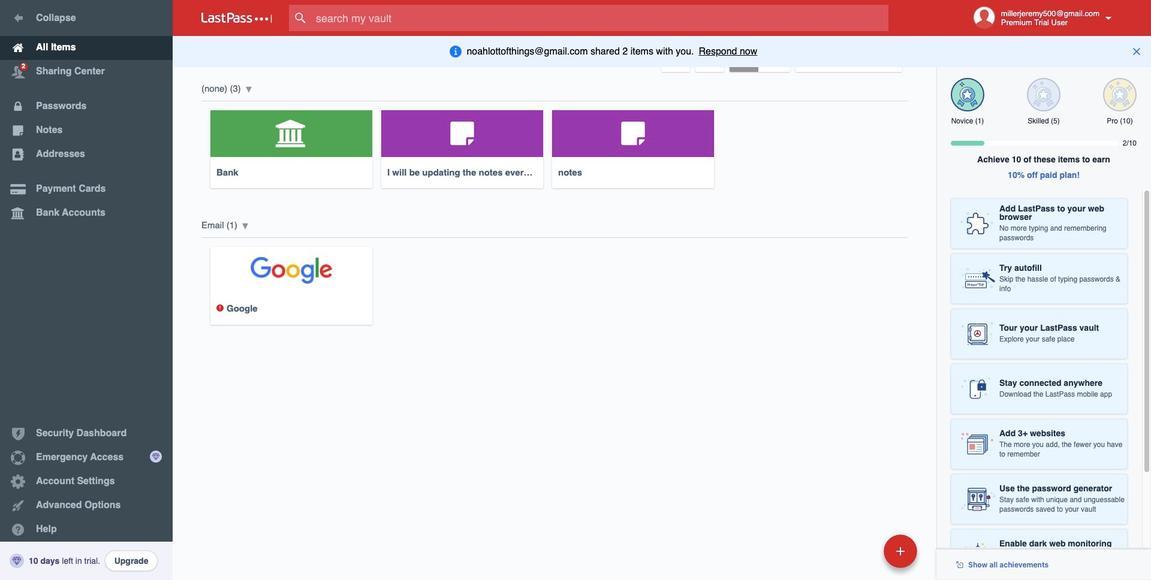 Task type: describe. For each thing, give the bounding box(es) containing it.
new item element
[[802, 534, 922, 568]]

new item navigation
[[802, 531, 925, 580]]

vault options navigation
[[173, 36, 937, 72]]

lastpass image
[[201, 13, 272, 23]]

search my vault text field
[[289, 5, 912, 31]]



Task type: locate. For each thing, give the bounding box(es) containing it.
Search search field
[[289, 5, 912, 31]]

main navigation navigation
[[0, 0, 173, 580]]



